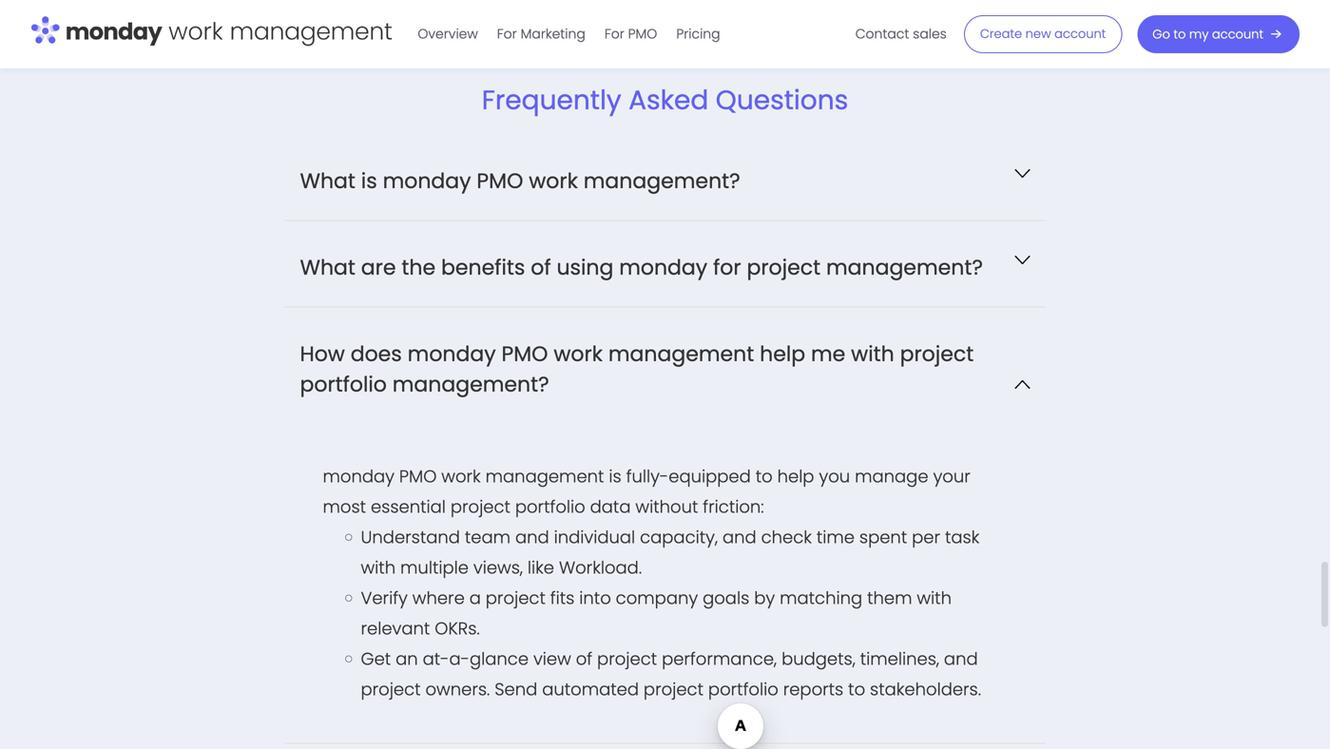 Task type: describe. For each thing, give the bounding box(es) containing it.
monday inside dropdown button
[[383, 166, 471, 195]]

task
[[945, 525, 980, 549]]

questions
[[716, 81, 848, 119]]

company
[[616, 586, 698, 610]]

goals
[[703, 586, 749, 610]]

automated
[[542, 677, 639, 702]]

with inside how does monday pmo work management help me with project portfolio management?
[[851, 339, 894, 368]]

management? inside dropdown button
[[584, 166, 740, 195]]

me
[[811, 339, 845, 368]]

matching
[[780, 586, 862, 610]]

region containing monday pmo work management is fully-equipped to help you manage your most essential project portfolio data without friction:
[[323, 462, 1007, 705]]

views,
[[473, 556, 523, 580]]

for marketing
[[497, 25, 585, 43]]

work for management
[[554, 339, 603, 368]]

where
[[412, 586, 465, 610]]

them
[[867, 586, 912, 610]]

check
[[761, 525, 812, 549]]

understand
[[361, 525, 460, 549]]

how does monday pmo work management help me with project portfolio management? button
[[285, 308, 1045, 424]]

help inside how does monday pmo work management help me with project portfolio management?
[[760, 339, 805, 368]]

help inside monday pmo work management is fully-equipped to help you manage your most essential project portfolio data without friction: understand team and individual capacity, and check time spent per task with multiple views, like workload. verify where a project fits into company goals by matching them with relevant okrs. get an at-a-glance view of project performance, budgets, timelines, and project owners. send automated project portfolio reports to stakeholders.
[[777, 464, 814, 489]]

management inside how does monday pmo work management help me with project portfolio management?
[[608, 339, 754, 368]]

for pmo
[[604, 25, 657, 43]]

pmo inside dropdown button
[[477, 166, 523, 195]]

is inside what is monday pmo work management? dropdown button
[[361, 166, 377, 195]]

pmo inside main element
[[628, 25, 657, 43]]

by
[[754, 586, 775, 610]]

create
[[980, 25, 1022, 42]]

1 horizontal spatial portfolio
[[515, 495, 585, 519]]

what is monday pmo work management? button
[[285, 134, 1045, 220]]

for for for pmo
[[604, 25, 624, 43]]

essential
[[371, 495, 446, 519]]

relevant
[[361, 617, 430, 641]]

account inside button
[[1054, 25, 1106, 42]]

overview
[[418, 25, 478, 43]]

glance
[[470, 647, 529, 671]]

using
[[557, 253, 614, 282]]

contact
[[855, 25, 909, 43]]

go to my account
[[1153, 26, 1264, 43]]

pmo inside monday pmo work management is fully-equipped to help you manage your most essential project portfolio data without friction: understand team and individual capacity, and check time spent per task with multiple views, like workload. verify where a project fits into company goals by matching them with relevant okrs. get an at-a-glance view of project performance, budgets, timelines, and project owners. send automated project portfolio reports to stakeholders.
[[399, 464, 437, 489]]

work for management?
[[529, 166, 578, 195]]

monday.com work management image
[[30, 12, 393, 52]]

work inside monday pmo work management is fully-equipped to help you manage your most essential project portfolio data without friction: understand team and individual capacity, and check time spent per task with multiple views, like workload. verify where a project fits into company goals by matching them with relevant okrs. get an at-a-glance view of project performance, budgets, timelines, and project owners. send automated project portfolio reports to stakeholders.
[[441, 464, 481, 489]]

without
[[635, 495, 698, 519]]

you
[[819, 464, 850, 489]]

frequently
[[482, 81, 621, 119]]

budgets,
[[782, 647, 855, 671]]

benefits
[[441, 253, 525, 282]]

0 horizontal spatial to
[[756, 464, 773, 489]]

what are the benefits of using monday for project management? button
[[285, 221, 1045, 307]]

of inside monday pmo work management is fully-equipped to help you manage your most essential project portfolio data without friction: understand team and individual capacity, and check time spent per task with multiple views, like workload. verify where a project fits into company goals by matching them with relevant okrs. get an at-a-glance view of project performance, budgets, timelines, and project owners. send automated project portfolio reports to stakeholders.
[[576, 647, 592, 671]]

0 horizontal spatial with
[[361, 556, 396, 580]]

account inside button
[[1212, 26, 1264, 43]]

to inside button
[[1174, 26, 1186, 43]]

my
[[1189, 26, 1209, 43]]

spent
[[859, 525, 907, 549]]

manage
[[855, 464, 928, 489]]

what is monday pmo work management?
[[300, 166, 740, 195]]

per
[[912, 525, 940, 549]]

main element
[[408, 0, 1300, 68]]

frequently asked questions
[[482, 81, 848, 119]]

at-
[[423, 647, 449, 671]]

sales
[[913, 25, 947, 43]]

individual
[[554, 525, 635, 549]]

portfolio inside how does monday pmo work management help me with project portfolio management?
[[300, 370, 387, 399]]

monday pmo work management is fully-equipped to help you manage your most essential project portfolio data without friction: understand team and individual capacity, and check time spent per task with multiple views, like workload. verify where a project fits into company goals by matching them with relevant okrs. get an at-a-glance view of project performance, budgets, timelines, and project owners. send automated project portfolio reports to stakeholders.
[[323, 464, 981, 702]]

what for what are the benefits of using monday for project management?
[[300, 253, 356, 282]]

pmo inside how does monday pmo work management help me with project portfolio management?
[[501, 339, 548, 368]]

asked
[[629, 81, 709, 119]]

create new account
[[980, 25, 1106, 42]]

how
[[300, 339, 345, 368]]

contact sales button
[[846, 19, 956, 49]]



Task type: vqa. For each thing, say whether or not it's contained in the screenshot.
screens
no



Task type: locate. For each thing, give the bounding box(es) containing it.
1 horizontal spatial of
[[576, 647, 592, 671]]

1 horizontal spatial management
[[608, 339, 754, 368]]

a
[[469, 586, 481, 610]]

1 vertical spatial what
[[300, 253, 356, 282]]

0 vertical spatial work
[[529, 166, 578, 195]]

like
[[528, 556, 554, 580]]

2 vertical spatial work
[[441, 464, 481, 489]]

account right my
[[1212, 26, 1264, 43]]

and
[[515, 525, 549, 549], [723, 525, 756, 549], [944, 647, 978, 671]]

get
[[361, 647, 391, 671]]

marketing
[[521, 25, 585, 43]]

project
[[747, 253, 821, 282], [900, 339, 974, 368], [450, 495, 510, 519], [486, 586, 546, 610], [597, 647, 657, 671], [361, 677, 421, 702], [644, 677, 704, 702]]

what are the benefits of using monday for project management?
[[300, 253, 983, 282]]

for for for marketing
[[497, 25, 517, 43]]

2 vertical spatial with
[[917, 586, 952, 610]]

and down 'friction:'
[[723, 525, 756, 549]]

portfolio up individual
[[515, 495, 585, 519]]

multiple
[[400, 556, 469, 580]]

2 vertical spatial to
[[848, 677, 865, 702]]

okrs.
[[435, 617, 480, 641]]

of inside what are the benefits of using monday for project management? dropdown button
[[531, 253, 551, 282]]

new
[[1026, 25, 1051, 42]]

of up the automated
[[576, 647, 592, 671]]

2 horizontal spatial with
[[917, 586, 952, 610]]

1 for from the left
[[497, 25, 517, 43]]

your
[[933, 464, 970, 489]]

is
[[361, 166, 377, 195], [609, 464, 621, 489]]

portfolio down how on the left top of page
[[300, 370, 387, 399]]

and up stakeholders.
[[944, 647, 978, 671]]

most
[[323, 495, 366, 519]]

create new account button
[[964, 15, 1122, 53]]

monday inside how does monday pmo work management help me with project portfolio management?
[[408, 339, 496, 368]]

0 vertical spatial is
[[361, 166, 377, 195]]

0 horizontal spatial management?
[[392, 370, 549, 399]]

0 horizontal spatial of
[[531, 253, 551, 282]]

0 vertical spatial to
[[1174, 26, 1186, 43]]

capacity,
[[640, 525, 718, 549]]

what inside dropdown button
[[300, 253, 356, 282]]

monday inside monday pmo work management is fully-equipped to help you manage your most essential project portfolio data without friction: understand team and individual capacity, and check time spent per task with multiple views, like workload. verify where a project fits into company goals by matching them with relevant okrs. get an at-a-glance view of project performance, budgets, timelines, and project owners. send automated project portfolio reports to stakeholders.
[[323, 464, 395, 489]]

0 horizontal spatial and
[[515, 525, 549, 549]]

0 horizontal spatial account
[[1054, 25, 1106, 42]]

a-
[[449, 647, 470, 671]]

1 vertical spatial to
[[756, 464, 773, 489]]

1 vertical spatial of
[[576, 647, 592, 671]]

with right me
[[851, 339, 894, 368]]

help left you
[[777, 464, 814, 489]]

portfolio down the performance,
[[708, 677, 778, 702]]

time
[[817, 525, 855, 549]]

is up data
[[609, 464, 621, 489]]

monday right does
[[408, 339, 496, 368]]

is up are
[[361, 166, 377, 195]]

monday up the
[[383, 166, 471, 195]]

1 horizontal spatial is
[[609, 464, 621, 489]]

1 vertical spatial is
[[609, 464, 621, 489]]

data
[[590, 495, 631, 519]]

2 horizontal spatial and
[[944, 647, 978, 671]]

are
[[361, 253, 396, 282]]

equipped
[[669, 464, 751, 489]]

region
[[323, 462, 1007, 705]]

management up data
[[485, 464, 604, 489]]

of
[[531, 253, 551, 282], [576, 647, 592, 671]]

overview link
[[408, 19, 488, 49]]

an
[[396, 647, 418, 671]]

reports
[[783, 677, 844, 702]]

1 vertical spatial management
[[485, 464, 604, 489]]

1 horizontal spatial account
[[1212, 26, 1264, 43]]

fits
[[550, 586, 575, 610]]

of left 'using'
[[531, 253, 551, 282]]

go
[[1153, 26, 1170, 43]]

management inside monday pmo work management is fully-equipped to help you manage your most essential project portfolio data without friction: understand team and individual capacity, and check time spent per task with multiple views, like workload. verify where a project fits into company goals by matching them with relevant okrs. get an at-a-glance view of project performance, budgets, timelines, and project owners. send automated project portfolio reports to stakeholders.
[[485, 464, 604, 489]]

0 vertical spatial help
[[760, 339, 805, 368]]

1 horizontal spatial management?
[[584, 166, 740, 195]]

1 what from the top
[[300, 166, 356, 195]]

0 vertical spatial management?
[[584, 166, 740, 195]]

fully-
[[626, 464, 669, 489]]

1 vertical spatial management?
[[826, 253, 983, 282]]

management
[[608, 339, 754, 368], [485, 464, 604, 489]]

help left me
[[760, 339, 805, 368]]

0 horizontal spatial portfolio
[[300, 370, 387, 399]]

2 vertical spatial portfolio
[[708, 677, 778, 702]]

workload.
[[559, 556, 642, 580]]

2 what from the top
[[300, 253, 356, 282]]

1 vertical spatial with
[[361, 556, 396, 580]]

pricing
[[676, 25, 720, 43]]

work inside how does monday pmo work management help me with project portfolio management?
[[554, 339, 603, 368]]

project inside how does monday pmo work management help me with project portfolio management?
[[900, 339, 974, 368]]

work
[[529, 166, 578, 195], [554, 339, 603, 368], [441, 464, 481, 489]]

how does monday pmo work management help me with project portfolio management?
[[300, 339, 974, 399]]

owners.
[[425, 677, 490, 702]]

what for what is monday pmo work management?
[[300, 166, 356, 195]]

1 horizontal spatial and
[[723, 525, 756, 549]]

1 vertical spatial portfolio
[[515, 495, 585, 519]]

0 horizontal spatial is
[[361, 166, 377, 195]]

1 vertical spatial help
[[777, 464, 814, 489]]

send
[[495, 677, 537, 702]]

pricing link
[[667, 19, 730, 49]]

with
[[851, 339, 894, 368], [361, 556, 396, 580], [917, 586, 952, 610]]

friction:
[[703, 495, 764, 519]]

help
[[760, 339, 805, 368], [777, 464, 814, 489]]

0 vertical spatial portfolio
[[300, 370, 387, 399]]

0 vertical spatial with
[[851, 339, 894, 368]]

go to my account button
[[1137, 15, 1300, 53]]

0 horizontal spatial management
[[485, 464, 604, 489]]

stakeholders.
[[870, 677, 981, 702]]

1 horizontal spatial for
[[604, 25, 624, 43]]

0 vertical spatial management
[[608, 339, 754, 368]]

management?
[[584, 166, 740, 195], [826, 253, 983, 282], [392, 370, 549, 399]]

performance,
[[662, 647, 777, 671]]

2 horizontal spatial to
[[1174, 26, 1186, 43]]

to right reports
[[848, 677, 865, 702]]

work inside dropdown button
[[529, 166, 578, 195]]

with right them
[[917, 586, 952, 610]]

what inside dropdown button
[[300, 166, 356, 195]]

for
[[713, 253, 741, 282]]

into
[[579, 586, 611, 610]]

work down 'using'
[[554, 339, 603, 368]]

management? inside how does monday pmo work management help me with project portfolio management?
[[392, 370, 549, 399]]

work down the frequently
[[529, 166, 578, 195]]

verify
[[361, 586, 408, 610]]

the
[[402, 253, 436, 282]]

monday left for
[[619, 253, 708, 282]]

team
[[465, 525, 511, 549]]

what
[[300, 166, 356, 195], [300, 253, 356, 282]]

1 horizontal spatial to
[[848, 677, 865, 702]]

timelines,
[[860, 647, 939, 671]]

with up verify
[[361, 556, 396, 580]]

for
[[497, 25, 517, 43], [604, 25, 624, 43]]

to
[[1174, 26, 1186, 43], [756, 464, 773, 489], [848, 677, 865, 702]]

2 vertical spatial management?
[[392, 370, 549, 399]]

to right go
[[1174, 26, 1186, 43]]

is inside monday pmo work management is fully-equipped to help you manage your most essential project portfolio data without friction: understand team and individual capacity, and check time spent per task with multiple views, like workload. verify where a project fits into company goals by matching them with relevant okrs. get an at-a-glance view of project performance, budgets, timelines, and project owners. send automated project portfolio reports to stakeholders.
[[609, 464, 621, 489]]

2 horizontal spatial portfolio
[[708, 677, 778, 702]]

and up like
[[515, 525, 549, 549]]

view
[[533, 647, 571, 671]]

account right the "new"
[[1054, 25, 1106, 42]]

account
[[1054, 25, 1106, 42], [1212, 26, 1264, 43]]

for pmo link
[[595, 19, 667, 49]]

1 vertical spatial work
[[554, 339, 603, 368]]

does
[[351, 339, 402, 368]]

contact sales
[[855, 25, 947, 43]]

work up essential
[[441, 464, 481, 489]]

for right marketing on the left of page
[[604, 25, 624, 43]]

pmo
[[628, 25, 657, 43], [477, 166, 523, 195], [501, 339, 548, 368], [399, 464, 437, 489]]

0 vertical spatial what
[[300, 166, 356, 195]]

for marketing link
[[488, 19, 595, 49]]

0 horizontal spatial for
[[497, 25, 517, 43]]

1 horizontal spatial with
[[851, 339, 894, 368]]

for left marketing on the left of page
[[497, 25, 517, 43]]

to up 'friction:'
[[756, 464, 773, 489]]

0 vertical spatial of
[[531, 253, 551, 282]]

2 for from the left
[[604, 25, 624, 43]]

management down what are the benefits of using monday for project management? dropdown button
[[608, 339, 754, 368]]

monday up most
[[323, 464, 395, 489]]

2 horizontal spatial management?
[[826, 253, 983, 282]]



